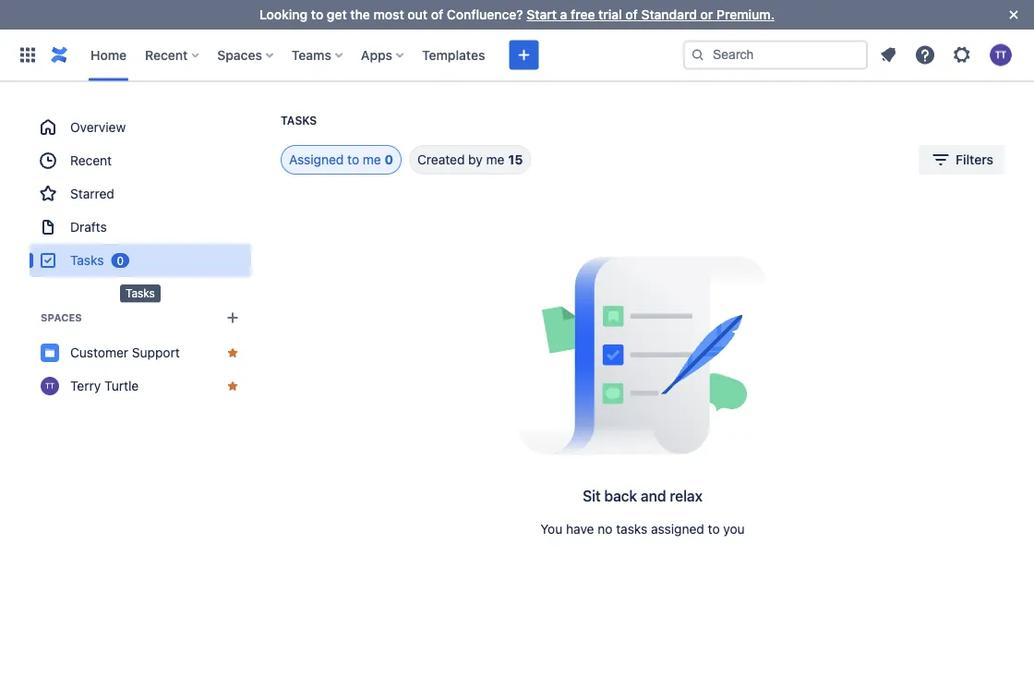 Task type: vqa. For each thing, say whether or not it's contained in the screenshot.
AND
yes



Task type: describe. For each thing, give the bounding box(es) containing it.
unstar this space image for customer support
[[225, 346, 240, 360]]

most
[[374, 7, 404, 22]]

drafts
[[70, 219, 107, 235]]

filters button
[[919, 145, 1005, 175]]

drafts link
[[30, 211, 251, 244]]

trial
[[599, 7, 622, 22]]

and
[[641, 487, 667, 505]]

tab list containing assigned to me
[[259, 145, 532, 175]]

spaces inside popup button
[[217, 47, 262, 62]]

Search field
[[684, 40, 868, 70]]

me for by
[[487, 152, 505, 167]]

recent link
[[30, 144, 251, 177]]

customer support
[[70, 345, 180, 360]]

recent inside "dropdown button"
[[145, 47, 188, 62]]

start a free trial of standard or premium. link
[[527, 7, 775, 22]]

assigned
[[651, 522, 705, 537]]

confluence?
[[447, 7, 524, 22]]

no
[[598, 522, 613, 537]]

templates link
[[417, 40, 491, 70]]

close image
[[1003, 4, 1026, 26]]

0 horizontal spatial recent
[[70, 153, 112, 168]]

looking
[[260, 7, 308, 22]]

starred
[[70, 186, 114, 201]]

you
[[724, 522, 745, 537]]

1 horizontal spatial tasks
[[126, 287, 155, 300]]

assigned
[[289, 152, 344, 167]]

created
[[418, 152, 465, 167]]

banner containing home
[[0, 29, 1035, 81]]

you
[[541, 522, 563, 537]]

starred link
[[30, 177, 251, 211]]

me for to
[[363, 152, 381, 167]]

home link
[[85, 40, 132, 70]]

or
[[701, 7, 714, 22]]

help icon image
[[915, 44, 937, 66]]

to for assigned
[[348, 152, 360, 167]]

group containing overview
[[30, 111, 251, 277]]

customer support link
[[30, 336, 251, 370]]

terry turtle link
[[30, 370, 251, 403]]

created by me 15
[[418, 152, 523, 167]]

notification icon image
[[878, 44, 900, 66]]

out
[[408, 7, 428, 22]]

teams button
[[286, 40, 350, 70]]

premium.
[[717, 7, 775, 22]]

free
[[571, 7, 596, 22]]

terry
[[70, 378, 101, 394]]

overview
[[70, 120, 126, 135]]

teams
[[292, 47, 332, 62]]

settings icon image
[[952, 44, 974, 66]]

your profile and preferences image
[[990, 44, 1013, 66]]

templates
[[422, 47, 485, 62]]

0 vertical spatial tasks
[[281, 114, 317, 127]]

apps button
[[356, 40, 411, 70]]

relax
[[670, 487, 703, 505]]

start
[[527, 7, 557, 22]]

search image
[[691, 48, 706, 62]]

0 horizontal spatial tasks
[[70, 253, 104, 268]]

looking to get the most out of confluence? start a free trial of standard or premium.
[[260, 7, 775, 22]]

filters
[[956, 152, 994, 167]]

home
[[91, 47, 127, 62]]

terry turtle
[[70, 378, 139, 394]]

customer
[[70, 345, 128, 360]]

spaces button
[[212, 40, 281, 70]]

2 of from the left
[[626, 7, 638, 22]]

a
[[561, 7, 568, 22]]



Task type: locate. For each thing, give the bounding box(es) containing it.
me right 'by' on the left top of page
[[487, 152, 505, 167]]

tasks up customer support link
[[126, 287, 155, 300]]

sit
[[583, 487, 601, 505]]

recent up starred
[[70, 153, 112, 168]]

1 horizontal spatial me
[[487, 152, 505, 167]]

1 vertical spatial spaces
[[41, 312, 82, 324]]

spaces down looking in the top left of the page
[[217, 47, 262, 62]]

turtle
[[104, 378, 139, 394]]

0 vertical spatial 0
[[385, 152, 394, 167]]

unstar this space image inside customer support link
[[225, 346, 240, 360]]

global element
[[11, 29, 680, 81]]

0 down drafts "link"
[[117, 254, 124, 267]]

0 horizontal spatial me
[[363, 152, 381, 167]]

1 vertical spatial to
[[348, 152, 360, 167]]

1 vertical spatial unstar this space image
[[225, 379, 240, 394]]

to inside 'tab list'
[[348, 152, 360, 167]]

1 horizontal spatial 0
[[385, 152, 394, 167]]

1 horizontal spatial recent
[[145, 47, 188, 62]]

you have no tasks assigned to you
[[541, 522, 745, 537]]

of right trial in the right top of the page
[[626, 7, 638, 22]]

0 inside 'tab list'
[[385, 152, 394, 167]]

unstar this space image for terry turtle
[[225, 379, 240, 394]]

0 vertical spatial to
[[311, 7, 324, 22]]

1 horizontal spatial to
[[348, 152, 360, 167]]

appswitcher icon image
[[17, 44, 39, 66]]

15
[[508, 152, 523, 167]]

to right assigned
[[348, 152, 360, 167]]

create a space image
[[222, 307, 244, 329]]

tab list
[[259, 145, 532, 175]]

confluence image
[[48, 44, 70, 66], [48, 44, 70, 66]]

1 vertical spatial recent
[[70, 153, 112, 168]]

me right assigned
[[363, 152, 381, 167]]

create image
[[513, 44, 535, 66]]

assigned to me 0
[[289, 152, 394, 167]]

support
[[132, 345, 180, 360]]

recent button
[[140, 40, 206, 70]]

unstar this space image inside terry turtle link
[[225, 379, 240, 394]]

to left you
[[708, 522, 720, 537]]

0
[[385, 152, 394, 167], [117, 254, 124, 267]]

sit back and relax
[[583, 487, 703, 505]]

0 horizontal spatial to
[[311, 7, 324, 22]]

me
[[363, 152, 381, 167], [487, 152, 505, 167]]

to
[[311, 7, 324, 22], [348, 152, 360, 167], [708, 522, 720, 537]]

tasks
[[616, 522, 648, 537]]

0 vertical spatial unstar this space image
[[225, 346, 240, 360]]

overview link
[[30, 111, 251, 144]]

tasks
[[281, 114, 317, 127], [70, 253, 104, 268], [126, 287, 155, 300]]

2 vertical spatial tasks
[[126, 287, 155, 300]]

to left get
[[311, 7, 324, 22]]

0 vertical spatial recent
[[145, 47, 188, 62]]

2 horizontal spatial tasks
[[281, 114, 317, 127]]

0 horizontal spatial of
[[431, 7, 444, 22]]

1 vertical spatial tasks
[[70, 253, 104, 268]]

tasks down drafts
[[70, 253, 104, 268]]

the
[[350, 7, 370, 22]]

0 horizontal spatial spaces
[[41, 312, 82, 324]]

recent
[[145, 47, 188, 62], [70, 153, 112, 168]]

of right out at the left of the page
[[431, 7, 444, 22]]

standard
[[642, 7, 698, 22]]

1 unstar this space image from the top
[[225, 346, 240, 360]]

0 vertical spatial spaces
[[217, 47, 262, 62]]

to for looking
[[311, 7, 324, 22]]

have
[[566, 522, 595, 537]]

1 horizontal spatial of
[[626, 7, 638, 22]]

1 vertical spatial 0
[[117, 254, 124, 267]]

banner
[[0, 29, 1035, 81]]

1 of from the left
[[431, 7, 444, 22]]

1 me from the left
[[363, 152, 381, 167]]

2 unstar this space image from the top
[[225, 379, 240, 394]]

get
[[327, 7, 347, 22]]

0 horizontal spatial 0
[[117, 254, 124, 267]]

2 vertical spatial to
[[708, 522, 720, 537]]

tasks up assigned
[[281, 114, 317, 127]]

spaces
[[217, 47, 262, 62], [41, 312, 82, 324]]

group
[[30, 111, 251, 277]]

2 horizontal spatial to
[[708, 522, 720, 537]]

by
[[469, 152, 483, 167]]

1 horizontal spatial spaces
[[217, 47, 262, 62]]

back
[[605, 487, 638, 505]]

spaces up customer
[[41, 312, 82, 324]]

0 left created
[[385, 152, 394, 167]]

of
[[431, 7, 444, 22], [626, 7, 638, 22]]

2 me from the left
[[487, 152, 505, 167]]

apps
[[361, 47, 393, 62]]

unstar this space image
[[225, 346, 240, 360], [225, 379, 240, 394]]

recent right home
[[145, 47, 188, 62]]



